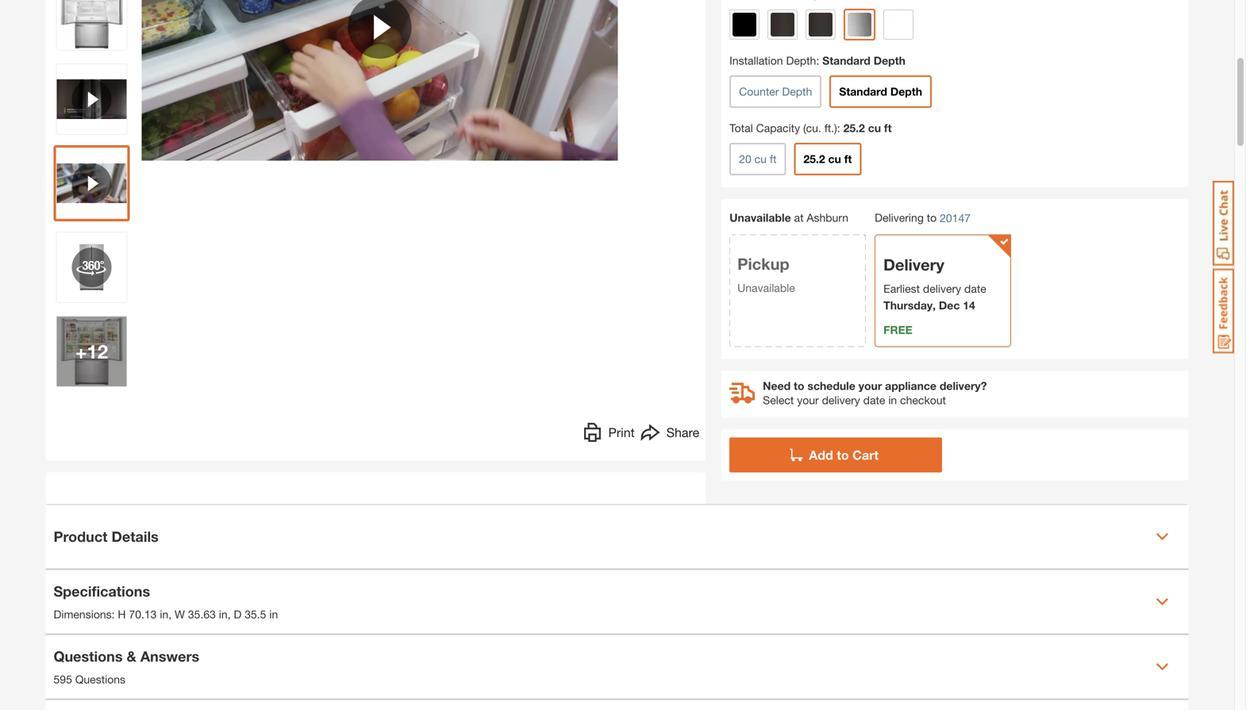 Task type: describe. For each thing, give the bounding box(es) containing it.
20147 link
[[940, 210, 971, 227]]

cart
[[853, 448, 879, 463]]

need
[[763, 380, 791, 393]]

capacity
[[757, 122, 801, 135]]

product
[[54, 529, 108, 546]]

black stainless image
[[771, 13, 795, 37]]

standard depth
[[840, 85, 923, 98]]

questions & answers 595 questions
[[54, 648, 199, 687]]

25.2 cu ft button
[[794, 143, 862, 176]]

print
[[609, 425, 635, 440]]

at
[[795, 211, 804, 224]]

fingerprint resistant black stainless image
[[809, 13, 833, 37]]

installation depth : standard depth
[[730, 54, 906, 67]]

pickup unavailable
[[738, 255, 796, 295]]

1 vertical spatial :
[[838, 122, 841, 135]]

to for schedule
[[794, 380, 805, 393]]

share button
[[641, 423, 700, 447]]

appliance
[[886, 380, 937, 393]]

delivery inside delivery earliest delivery date thursday, dec 14
[[924, 282, 962, 295]]

dec
[[939, 299, 960, 312]]

h
[[118, 608, 126, 621]]

answers
[[140, 648, 199, 666]]

595
[[54, 673, 72, 687]]

ft for 20 cu ft
[[770, 153, 777, 166]]

thursday,
[[884, 299, 936, 312]]

fingerprint resistant stainless steel whirlpool french door refrigerators wrf535swhz 40.1 image
[[57, 0, 127, 50]]

print button
[[583, 423, 635, 447]]

1 vertical spatial unavailable
[[738, 282, 796, 295]]

ashburn
[[807, 211, 849, 224]]

20
[[740, 153, 752, 166]]

delivery?
[[940, 380, 988, 393]]

0 horizontal spatial your
[[798, 394, 819, 407]]

white image
[[887, 13, 911, 37]]

0 horizontal spatial 6231533450001 image
[[57, 149, 127, 218]]

+
[[75, 340, 87, 363]]

20147
[[940, 212, 971, 225]]

product details button
[[46, 506, 1189, 569]]

d
[[234, 608, 242, 621]]

&
[[127, 648, 136, 666]]

feedback link image
[[1214, 268, 1235, 354]]

total capacity (cu. ft.) : 25.2 cu ft
[[730, 122, 892, 135]]

add to cart button
[[730, 438, 943, 473]]

share
[[667, 425, 700, 440]]

depth for standard depth
[[891, 85, 923, 98]]

fingerprint resistant stainless steel whirlpool french door refrigerators wrf535swhz a0.2 image
[[57, 317, 127, 387]]

+ 12
[[75, 340, 108, 363]]

free
[[884, 324, 913, 337]]

20 cu ft
[[740, 153, 777, 166]]

1 vertical spatial questions
[[75, 673, 126, 687]]

date inside need to schedule your appliance delivery? select your delivery date in checkout
[[864, 394, 886, 407]]

live chat image
[[1214, 181, 1235, 266]]

14
[[964, 299, 976, 312]]

fingerprint resistant stainless steel image
[[848, 13, 872, 37]]

standard depth button
[[830, 76, 932, 108]]

specifications
[[54, 583, 150, 600]]

70.13
[[129, 608, 157, 621]]

in left d at bottom left
[[219, 608, 228, 621]]

schedule
[[808, 380, 856, 393]]

black image
[[733, 13, 757, 37]]

to for cart
[[837, 448, 850, 463]]

unavailable at ashburn
[[730, 211, 849, 224]]



Task type: vqa. For each thing, say whether or not it's contained in the screenshot.
the "and"
no



Task type: locate. For each thing, give the bounding box(es) containing it.
0 vertical spatial to
[[927, 211, 937, 224]]

checkout
[[901, 394, 947, 407]]

: right (cu.
[[838, 122, 841, 135]]

need to schedule your appliance delivery? select your delivery date in checkout
[[763, 380, 988, 407]]

to
[[927, 211, 937, 224], [794, 380, 805, 393], [837, 448, 850, 463]]

delivery up dec
[[924, 282, 962, 295]]

depth for counter depth
[[783, 85, 813, 98]]

counter
[[740, 85, 779, 98]]

0 vertical spatial delivery
[[924, 282, 962, 295]]

depth down "white" icon
[[891, 85, 923, 98]]

unavailable down pickup
[[738, 282, 796, 295]]

to left 20147
[[927, 211, 937, 224]]

0 horizontal spatial cu
[[755, 153, 767, 166]]

specifications dimensions: h 70.13 in , w 35.63 in , d 35.5 in
[[54, 583, 278, 621]]

, left w
[[169, 608, 172, 621]]

1 horizontal spatial 6231533450001 image
[[142, 0, 618, 161]]

25.2 inside button
[[804, 153, 826, 166]]

1 caret image from the top
[[1157, 531, 1169, 544]]

counter depth button
[[730, 76, 822, 108]]

,
[[169, 608, 172, 621], [228, 608, 231, 621]]

delivery
[[924, 282, 962, 295], [822, 394, 861, 407]]

caret image
[[1157, 661, 1169, 674]]

1 horizontal spatial cu
[[829, 153, 842, 166]]

: down fingerprint resistant black stainless "icon"
[[817, 54, 820, 67]]

1 horizontal spatial ft
[[845, 153, 852, 166]]

questions right the 595 at the left of page
[[75, 673, 126, 687]]

0 vertical spatial questions
[[54, 648, 123, 666]]

caret image inside product details button
[[1157, 531, 1169, 544]]

0 horizontal spatial :
[[817, 54, 820, 67]]

unavailable
[[730, 211, 792, 224], [738, 282, 796, 295]]

in inside need to schedule your appliance delivery? select your delivery date in checkout
[[889, 394, 898, 407]]

0 horizontal spatial ,
[[169, 608, 172, 621]]

2 , from the left
[[228, 608, 231, 621]]

25.2 right ft.)
[[844, 122, 866, 135]]

standard inside button
[[840, 85, 888, 98]]

w
[[175, 608, 185, 621]]

in left w
[[160, 608, 169, 621]]

to right need
[[794, 380, 805, 393]]

to for 20147
[[927, 211, 937, 224]]

1 horizontal spatial :
[[838, 122, 841, 135]]

your right schedule
[[859, 380, 883, 393]]

1 vertical spatial standard
[[840, 85, 888, 98]]

1 horizontal spatial ,
[[228, 608, 231, 621]]

depth for installation depth : standard depth
[[787, 54, 817, 67]]

add
[[810, 448, 834, 463]]

standard down the installation depth : standard depth
[[840, 85, 888, 98]]

date down appliance
[[864, 394, 886, 407]]

installation
[[730, 54, 784, 67]]

25.2
[[844, 122, 866, 135], [804, 153, 826, 166]]

1 vertical spatial to
[[794, 380, 805, 393]]

delivery down schedule
[[822, 394, 861, 407]]

0 horizontal spatial ft
[[770, 153, 777, 166]]

to inside button
[[837, 448, 850, 463]]

date up 14
[[965, 282, 987, 295]]

0 vertical spatial unavailable
[[730, 211, 792, 224]]

cu
[[869, 122, 882, 135], [755, 153, 767, 166], [829, 153, 842, 166]]

0 vertical spatial :
[[817, 54, 820, 67]]

1 , from the left
[[169, 608, 172, 621]]

1 vertical spatial delivery
[[822, 394, 861, 407]]

delivering to 20147
[[875, 211, 971, 225]]

select
[[763, 394, 794, 407]]

:
[[817, 54, 820, 67], [838, 122, 841, 135]]

unavailable left at
[[730, 211, 792, 224]]

35.63
[[188, 608, 216, 621]]

delivering
[[875, 211, 924, 224]]

2 horizontal spatial to
[[927, 211, 937, 224]]

0 vertical spatial 25.2
[[844, 122, 866, 135]]

1 horizontal spatial 25.2
[[844, 122, 866, 135]]

to inside need to schedule your appliance delivery? select your delivery date in checkout
[[794, 380, 805, 393]]

1 vertical spatial 25.2
[[804, 153, 826, 166]]

6231533450001 image
[[142, 0, 618, 161], [57, 149, 127, 218]]

earliest
[[884, 282, 920, 295]]

0 vertical spatial date
[[965, 282, 987, 295]]

delivery inside need to schedule your appliance delivery? select your delivery date in checkout
[[822, 394, 861, 407]]

standard
[[823, 54, 871, 67], [840, 85, 888, 98]]

delivery
[[884, 255, 945, 274]]

date inside delivery earliest delivery date thursday, dec 14
[[965, 282, 987, 295]]

pickup
[[738, 255, 790, 274]]

ft.)
[[825, 122, 838, 135]]

20 cu ft button
[[730, 143, 787, 176]]

ft down the standard depth button
[[885, 122, 892, 135]]

in right 35.5
[[270, 608, 278, 621]]

your
[[859, 380, 883, 393], [798, 394, 819, 407]]

depth inside button
[[891, 85, 923, 98]]

cu down the standard depth button
[[869, 122, 882, 135]]

your down schedule
[[798, 394, 819, 407]]

1 horizontal spatial to
[[837, 448, 850, 463]]

cu right the 20
[[755, 153, 767, 166]]

in down appliance
[[889, 394, 898, 407]]

delivery earliest delivery date thursday, dec 14
[[884, 255, 987, 312]]

ft
[[885, 122, 892, 135], [770, 153, 777, 166], [845, 153, 852, 166]]

0 horizontal spatial 25.2
[[804, 153, 826, 166]]

6026414162001 image
[[57, 64, 127, 134]]

0 horizontal spatial date
[[864, 394, 886, 407]]

questions up the 595 at the left of page
[[54, 648, 123, 666]]

0 horizontal spatial to
[[794, 380, 805, 393]]

0 vertical spatial caret image
[[1157, 531, 1169, 544]]

to inside delivering to 20147
[[927, 211, 937, 224]]

0 vertical spatial standard
[[823, 54, 871, 67]]

2 horizontal spatial ft
[[885, 122, 892, 135]]

depth down the installation depth : standard depth
[[783, 85, 813, 98]]

1 vertical spatial caret image
[[1157, 596, 1169, 609]]

301688547_s01 image
[[57, 233, 127, 303]]

questions
[[54, 648, 123, 666], [75, 673, 126, 687]]

cu for 25.2 cu ft
[[829, 153, 842, 166]]

standard down fingerprint resistant stainless steel icon
[[823, 54, 871, 67]]

depth
[[787, 54, 817, 67], [874, 54, 906, 67], [783, 85, 813, 98], [891, 85, 923, 98]]

cu down ft.)
[[829, 153, 842, 166]]

cu for 20 cu ft
[[755, 153, 767, 166]]

ft right the 20
[[770, 153, 777, 166]]

details
[[112, 529, 159, 546]]

counter depth
[[740, 85, 813, 98]]

2 caret image from the top
[[1157, 596, 1169, 609]]

2 vertical spatial to
[[837, 448, 850, 463]]

, left d at bottom left
[[228, 608, 231, 621]]

25.2 down (cu.
[[804, 153, 826, 166]]

(cu.
[[804, 122, 822, 135]]

1 horizontal spatial delivery
[[924, 282, 962, 295]]

2 horizontal spatial cu
[[869, 122, 882, 135]]

35.5
[[245, 608, 266, 621]]

depth up counter depth
[[787, 54, 817, 67]]

dimensions:
[[54, 608, 115, 621]]

depth up standard depth
[[874, 54, 906, 67]]

add to cart
[[810, 448, 879, 463]]

12
[[87, 340, 108, 363]]

to right add
[[837, 448, 850, 463]]

depth inside button
[[783, 85, 813, 98]]

0 vertical spatial your
[[859, 380, 883, 393]]

1 vertical spatial date
[[864, 394, 886, 407]]

1 horizontal spatial your
[[859, 380, 883, 393]]

ft for 25.2 cu ft
[[845, 153, 852, 166]]

1 horizontal spatial date
[[965, 282, 987, 295]]

in
[[889, 394, 898, 407], [160, 608, 169, 621], [219, 608, 228, 621], [270, 608, 278, 621]]

caret image
[[1157, 531, 1169, 544], [1157, 596, 1169, 609]]

1 vertical spatial your
[[798, 394, 819, 407]]

25.2 cu ft
[[804, 153, 852, 166]]

0 horizontal spatial delivery
[[822, 394, 861, 407]]

ft down total capacity (cu. ft.) : 25.2 cu ft
[[845, 153, 852, 166]]

total
[[730, 122, 753, 135]]

date
[[965, 282, 987, 295], [864, 394, 886, 407]]

product details
[[54, 529, 159, 546]]



